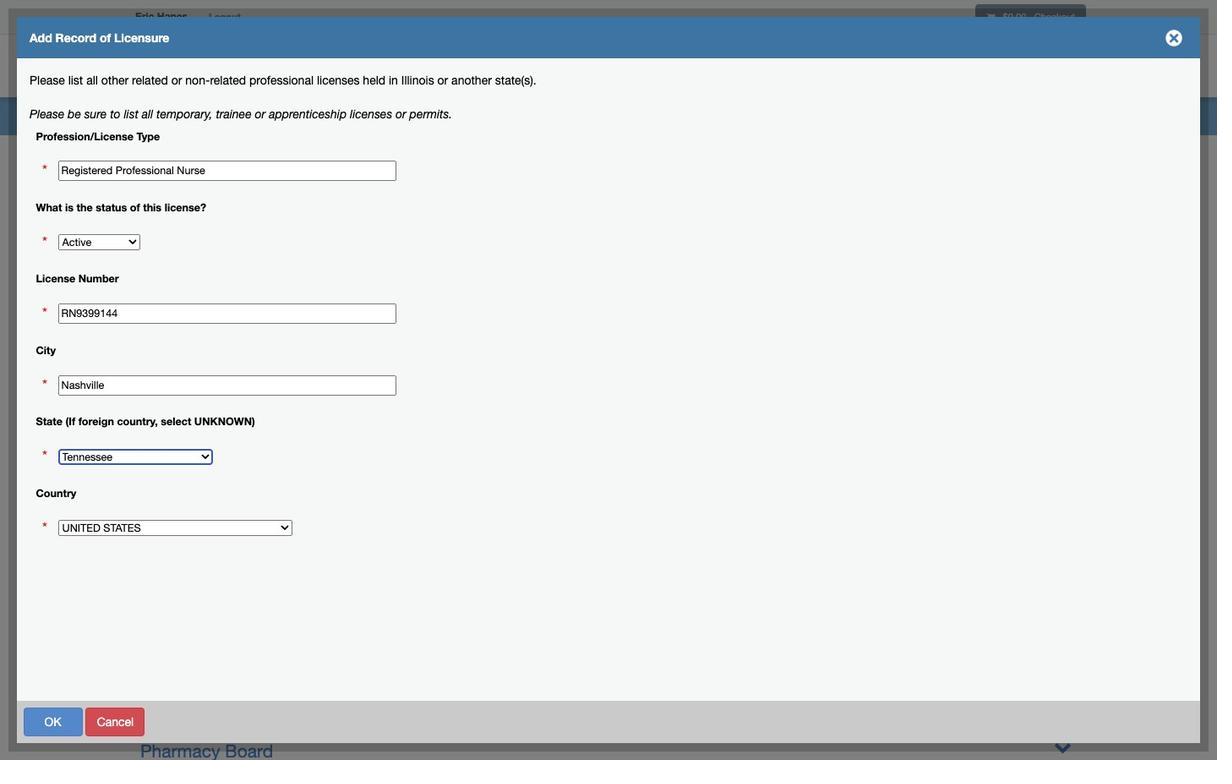 Task type: vqa. For each thing, say whether or not it's contained in the screenshot.
option
no



Task type: locate. For each thing, give the bounding box(es) containing it.
record of licensure
[[207, 74, 314, 87], [42, 707, 149, 721]]

0 horizontal spatial apprenticeship
[[269, 107, 347, 121]]

please be sure to list all temporary, trainee or apprenticeship licenses or permits. for non-
[[214, 152, 624, 164]]

massage
[[140, 414, 212, 435]]

1 vertical spatial to
[[291, 152, 301, 164]]

1 vertical spatial apprenticeship
[[446, 152, 522, 164]]

0 vertical spatial sure
[[84, 107, 107, 121]]

select
[[161, 416, 191, 428]]

list
[[68, 74, 83, 87], [124, 107, 139, 121], [268, 121, 283, 134], [304, 152, 319, 164]]

1 horizontal spatial to
[[291, 152, 301, 164]]

third-
[[133, 225, 164, 238]]

eric
[[135, 10, 154, 23]]

held
[[363, 74, 386, 87], [554, 121, 576, 134]]

please be sure to list all temporary, trainee or apprenticeship licenses or permits.
[[30, 107, 453, 121], [214, 152, 624, 164]]

0 horizontal spatial in
[[389, 74, 398, 87]]

occupational
[[140, 713, 246, 733]]

1 horizontal spatial be
[[250, 152, 263, 164]]

1 vertical spatial be
[[250, 152, 263, 164]]

2 * from the top
[[42, 233, 47, 250]]

trainee for non-
[[394, 152, 430, 164]]

birth
[[84, 388, 109, 402]]

be for list
[[68, 107, 81, 121]]

0 horizontal spatial record of licensure
[[42, 707, 149, 721]]

0 horizontal spatial professional
[[250, 74, 314, 87]]

0 horizontal spatial other
[[101, 74, 129, 87]]

0 horizontal spatial permits.
[[410, 107, 453, 121]]

* down what
[[42, 233, 47, 250]]

1 vertical spatial another
[[640, 121, 679, 134]]

apprenticeship down please list all other related or non-related professional licenses held in illinois or another state(s).
[[269, 107, 347, 121]]

$0.00 checkout
[[1001, 11, 1076, 22]]

online services link
[[965, 38, 1091, 97]]

0 vertical spatial other
[[101, 74, 129, 87]]

be up profession/license
[[68, 107, 81, 121]]

be down please list all other related or non-related professional licenses held in illinois or another state(s).
[[250, 152, 263, 164]]

1 horizontal spatial sure
[[266, 152, 288, 164]]

1 horizontal spatial held
[[554, 121, 576, 134]]

sure down please list all other related or non-related professional licenses held in illinois or another state(s).
[[266, 152, 288, 164]]

nurse
[[205, 30, 246, 45]]

Profession/License Type text field
[[58, 161, 396, 181]]

professional
[[250, 74, 314, 87], [444, 121, 507, 134]]

board
[[235, 219, 283, 239], [241, 247, 289, 267], [541, 303, 589, 323], [546, 359, 594, 379], [287, 414, 335, 435], [208, 442, 256, 463], [207, 498, 255, 518], [320, 713, 368, 733]]

services
[[1018, 62, 1066, 74]]

another
[[452, 74, 492, 87], [640, 121, 679, 134]]

the
[[77, 201, 93, 214]]

1 vertical spatial state(s).
[[682, 121, 723, 134]]

1 horizontal spatial professional
[[444, 121, 507, 134]]

is
[[65, 201, 74, 214]]

application inside registered nurse(rn) application instructions
[[42, 96, 102, 109]]

apprenticeship down 32. please list all other related or non-related professional licenses held in illinois or another state(s).
[[446, 152, 522, 164]]

1 vertical spatial professional
[[444, 121, 507, 134]]

1 horizontal spatial temporary,
[[337, 152, 391, 164]]

0 horizontal spatial trainee
[[216, 107, 252, 121]]

detective, security, fingerprint & alarm contractor board link
[[140, 359, 594, 379]]

add
[[30, 30, 52, 45]]

profession/license
[[36, 130, 134, 143]]

1 horizontal spatial non-
[[382, 121, 406, 134]]

1 vertical spatial medical
[[140, 470, 203, 491]]

nursing down permit
[[140, 498, 202, 518]]

0 vertical spatial therapy
[[217, 414, 282, 435]]

1 horizontal spatial state(s).
[[682, 121, 723, 134]]

chevron down image
[[1055, 738, 1072, 756]]

name change
[[42, 431, 118, 445]]

0 horizontal spatial held
[[363, 74, 386, 87]]

location
[[99, 518, 145, 531]]

1 * from the top
[[42, 162, 47, 179]]

0 vertical spatial in
[[389, 74, 398, 87]]

2 medical from the top
[[140, 470, 203, 491]]

0 horizontal spatial to
[[110, 107, 121, 121]]

therapy
[[217, 414, 282, 435], [251, 713, 315, 733]]

sure up profession/license type
[[84, 107, 107, 121]]

1 vertical spatial held
[[554, 121, 576, 134]]

* down military
[[42, 162, 47, 179]]

1 vertical spatial trainee
[[394, 152, 430, 164]]

* down "country"
[[42, 519, 47, 536]]

please
[[30, 74, 65, 87], [30, 107, 64, 121], [231, 121, 265, 134], [214, 152, 247, 164]]

home
[[828, 62, 858, 74]]

other down please list all other related or non-related professional licenses held in illinois or another state(s).
[[301, 121, 328, 134]]

5 * from the top
[[42, 448, 47, 465]]

& right "surgeon" in the bottom of the page
[[434, 442, 445, 463]]

1 horizontal spatial apprenticeship
[[446, 152, 522, 164]]

occupational therapy board
[[140, 713, 368, 733]]

please be sure to list all temporary, trainee or apprenticeship licenses or permits. up 32.
[[30, 107, 453, 121]]

temporary, for related
[[337, 152, 391, 164]]

1 vertical spatial in
[[579, 121, 588, 134]]

logout link
[[196, 0, 254, 34]]

permits. for illinois
[[583, 152, 624, 164]]

0 vertical spatial permits.
[[410, 107, 453, 121]]

number
[[78, 273, 119, 285]]

military
[[42, 139, 80, 152]]

be
[[68, 107, 81, 121], [250, 152, 263, 164]]

education location
[[42, 518, 145, 531]]

1 vertical spatial application
[[42, 182, 102, 195]]

1 vertical spatial illinois
[[591, 121, 624, 134]]

addresses
[[42, 302, 98, 315]]

temporary
[[42, 474, 98, 488]]

& right lpn
[[338, 498, 350, 518]]

state(s).
[[495, 74, 537, 87], [682, 121, 723, 134]]

0 vertical spatial non-
[[185, 74, 210, 87]]

status
[[96, 201, 127, 214]]

or
[[171, 74, 182, 87], [438, 74, 448, 87], [255, 107, 266, 121], [396, 107, 407, 121], [369, 121, 379, 134], [627, 121, 637, 134], [433, 152, 443, 164], [569, 152, 580, 164]]

non-
[[185, 74, 210, 87], [382, 121, 406, 134]]

architecture
[[140, 247, 236, 267]]

0 vertical spatial temporary,
[[157, 107, 213, 121]]

0 horizontal spatial state(s).
[[495, 74, 537, 87]]

1 vertical spatial other
[[301, 121, 328, 134]]

*
[[42, 162, 47, 179], [42, 233, 47, 250], [42, 305, 47, 322], [42, 376, 47, 393], [42, 448, 47, 465], [42, 519, 47, 536]]

trainee up 32.
[[216, 107, 252, 121]]

trainee down 32. please list all other related or non-related professional licenses held in illinois or another state(s).
[[394, 152, 430, 164]]

please be sure to list all temporary, trainee or apprenticeship licenses or permits. for related
[[30, 107, 453, 121]]

online services
[[979, 62, 1069, 74]]

to for other
[[110, 107, 121, 121]]

apprenticeship for licenses
[[269, 107, 347, 121]]

sure for all
[[84, 107, 107, 121]]

1 horizontal spatial permits.
[[583, 152, 624, 164]]

please up military
[[30, 107, 64, 121]]

1 horizontal spatial trainee
[[394, 152, 430, 164]]

0 horizontal spatial another
[[452, 74, 492, 87]]

corporation
[[208, 470, 303, 491]]

license number
[[36, 273, 119, 285]]

other up instructions
[[101, 74, 129, 87]]

permits. for or
[[410, 107, 453, 121]]

to down please list all other related or non-related professional licenses held in illinois or another state(s).
[[291, 152, 301, 164]]

1 vertical spatial record
[[207, 74, 246, 87]]

to
[[110, 107, 121, 121], [291, 152, 301, 164]]

public
[[42, 285, 75, 299]]

permits.
[[410, 107, 453, 121], [583, 152, 624, 164]]

0 vertical spatial another
[[452, 74, 492, 87]]

architecture board link
[[140, 247, 289, 267]]

0 vertical spatial record of licensure
[[207, 74, 314, 87]]

0 vertical spatial be
[[68, 107, 81, 121]]

6 * from the top
[[42, 519, 47, 536]]

0 vertical spatial record
[[55, 30, 96, 45]]

0 vertical spatial apprenticeship
[[269, 107, 347, 121]]

professional
[[109, 30, 202, 45]]

and
[[78, 285, 98, 299]]

application up is
[[42, 182, 102, 195]]

registered professional nurse
[[30, 30, 246, 45]]

sure for list
[[266, 152, 288, 164]]

None button
[[23, 707, 82, 736], [86, 707, 145, 736], [214, 707, 281, 736], [284, 707, 331, 736], [1077, 707, 1182, 736], [23, 707, 82, 736], [86, 707, 145, 736], [214, 707, 281, 736], [284, 707, 331, 736], [1077, 707, 1182, 736]]

nail
[[410, 303, 440, 323]]

1 vertical spatial temporary,
[[337, 152, 391, 164]]

* down public in the top of the page
[[42, 305, 47, 322]]

record
[[55, 30, 96, 45], [207, 74, 246, 87], [42, 707, 81, 721]]

0 vertical spatial medical
[[140, 442, 203, 463]]

2 vertical spatial record
[[42, 707, 81, 721]]

* down name
[[42, 448, 47, 465]]

0 horizontal spatial sure
[[84, 107, 107, 121]]

0 vertical spatial application
[[42, 96, 102, 109]]

1 horizontal spatial illinois
[[591, 121, 624, 134]]

permit
[[146, 474, 180, 488]]

nursing left permit
[[101, 474, 143, 488]]

1 horizontal spatial other
[[301, 121, 328, 134]]

1 vertical spatial permits.
[[583, 152, 624, 164]]

$0.00
[[1003, 11, 1027, 22]]

trainee
[[216, 107, 252, 121], [394, 152, 430, 164]]

limited
[[140, 386, 199, 407]]

1 application from the top
[[42, 96, 102, 109]]

liability
[[204, 386, 264, 407]]

1 horizontal spatial record of licensure
[[207, 74, 314, 87]]

to up profession/license type
[[110, 107, 121, 121]]

0 vertical spatial state(s).
[[495, 74, 537, 87]]

my
[[885, 62, 900, 74]]

0 horizontal spatial be
[[68, 107, 81, 121]]

barber,
[[140, 303, 197, 323]]

0 vertical spatial professional
[[250, 74, 314, 87]]

1 vertical spatial please be sure to list all temporary, trainee or apprenticeship licenses or permits.
[[214, 152, 624, 164]]

0 horizontal spatial temporary,
[[157, 107, 213, 121]]

registered nurse(rn) application instructions
[[42, 79, 167, 109]]

application down 'registered'
[[42, 96, 102, 109]]

hanes
[[157, 10, 188, 23]]

personal
[[42, 345, 89, 359]]

0 vertical spatial to
[[110, 107, 121, 121]]

medical
[[140, 442, 203, 463], [140, 470, 203, 491]]

medical board (physician & surgeon & chiropractor) link
[[140, 442, 554, 463]]

licenses
[[317, 74, 360, 87], [350, 107, 393, 121], [510, 121, 551, 134], [525, 152, 566, 164]]

1 vertical spatial non-
[[382, 121, 406, 134]]

please be sure to list all temporary, trainee or apprenticeship licenses or permits. down 32. please list all other related or non-related professional licenses held in illinois or another state(s).
[[214, 152, 624, 164]]

License Number text field
[[58, 304, 396, 324]]

& left "surgeon" in the bottom of the page
[[346, 442, 357, 463]]

2 vertical spatial licensure
[[98, 707, 149, 721]]

home link
[[814, 38, 871, 97]]

0 vertical spatial please be sure to list all temporary, trainee or apprenticeship licenses or permits.
[[30, 107, 453, 121]]

state (if foreign country, select unknown)
[[36, 416, 255, 428]]

* down city
[[42, 376, 47, 393]]

1 vertical spatial sure
[[266, 152, 288, 164]]

date of birth
[[42, 388, 109, 402]]

nursing
[[101, 474, 143, 488], [140, 498, 202, 518]]

be for please
[[250, 152, 263, 164]]

0 horizontal spatial illinois
[[401, 74, 434, 87]]

0 vertical spatial trainee
[[216, 107, 252, 121]]



Task type: describe. For each thing, give the bounding box(es) containing it.
1 medical from the top
[[140, 442, 203, 463]]

what is the status of this license?
[[36, 201, 206, 214]]

company
[[269, 386, 346, 407]]

0 vertical spatial illinois
[[401, 74, 434, 87]]

accounting board architecture board
[[140, 219, 289, 267]]

0 horizontal spatial non-
[[185, 74, 210, 87]]

occupational therapy board link
[[140, 713, 368, 733]]

1 vertical spatial licensure
[[262, 74, 314, 87]]

mailing
[[102, 285, 140, 299]]

state
[[36, 416, 63, 428]]

city
[[36, 344, 56, 357]]

0 vertical spatial held
[[363, 74, 386, 87]]

to for all
[[291, 152, 301, 164]]

registered
[[42, 79, 99, 92]]

illinois department of financial and professional regulation image
[[127, 38, 512, 92]]

1 vertical spatial therapy
[[251, 713, 315, 733]]

(physician
[[261, 442, 341, 463]]

cosmetology,
[[202, 303, 311, 323]]

registered
[[30, 30, 106, 45]]

3 * from the top
[[42, 305, 47, 322]]

close window image
[[1161, 25, 1188, 52]]

therapy inside detective, security, fingerprint & alarm contractor board limited liability company massage therapy board medical board (physician & surgeon & chiropractor) medical corporation
[[217, 414, 282, 435]]

City text field
[[58, 375, 396, 396]]

my account link
[[871, 38, 965, 97]]

logout
[[209, 11, 241, 22]]

please down 32.
[[214, 152, 247, 164]]

military status
[[42, 139, 118, 152]]

detective,
[[140, 359, 220, 379]]

for
[[115, 225, 130, 238]]

license
[[36, 273, 75, 285]]

chiropractor)
[[450, 442, 554, 463]]

accounting
[[140, 219, 231, 239]]

technology
[[445, 303, 536, 323]]

account
[[903, 62, 952, 74]]

close window image
[[1161, 25, 1188, 52]]

this
[[143, 201, 162, 214]]

country,
[[117, 416, 158, 428]]

country
[[36, 487, 76, 500]]

medical corporation link
[[140, 470, 303, 491]]

32. please list all other related or non-related professional licenses held in illinois or another state(s).
[[214, 121, 723, 134]]

(rn,
[[260, 498, 294, 518]]

authorization for third- party contact
[[42, 225, 164, 255]]

checkout
[[1035, 11, 1076, 22]]

accounting board link
[[140, 219, 283, 239]]

0 vertical spatial nursing
[[101, 474, 143, 488]]

barber, cosmetology, esthetics & nail technology board
[[140, 303, 589, 323]]

eric hanes
[[135, 10, 188, 23]]

& left alarm
[[389, 359, 400, 379]]

contact
[[73, 242, 115, 255]]

1 horizontal spatial in
[[579, 121, 588, 134]]

education
[[42, 518, 96, 531]]

1 vertical spatial nursing
[[140, 498, 202, 518]]

application method
[[42, 182, 146, 195]]

public and mailing addresses
[[42, 285, 140, 315]]

please right 32.
[[231, 121, 265, 134]]

party
[[42, 242, 70, 255]]

method
[[105, 182, 146, 195]]

(if
[[66, 416, 75, 428]]

shopping cart image
[[987, 13, 996, 22]]

lpn
[[299, 498, 333, 518]]

instructions
[[105, 96, 167, 109]]

temporary nursing permit
[[42, 474, 180, 488]]

unknown)
[[194, 416, 255, 428]]

& left nail
[[394, 303, 405, 323]]

change
[[77, 431, 118, 445]]

profession/license type
[[36, 130, 160, 143]]

2 application from the top
[[42, 182, 102, 195]]

barber, cosmetology, esthetics & nail technology board link
[[140, 303, 589, 323]]

4 * from the top
[[42, 376, 47, 393]]

temporary, for or
[[157, 107, 213, 121]]

add record of licensure
[[30, 30, 169, 45]]

fingerprint
[[298, 359, 384, 379]]

personal information
[[42, 345, 152, 359]]

what
[[36, 201, 62, 214]]

esthetics
[[316, 303, 389, 323]]

limited liability company link
[[140, 386, 346, 407]]

security,
[[225, 359, 293, 379]]

apprenticeship for professional
[[446, 152, 522, 164]]

information
[[92, 345, 152, 359]]

nursing board (rn, lpn & apn) link
[[140, 498, 395, 518]]

nursing board (rn, lpn & apn)
[[140, 498, 395, 518]]

1 vertical spatial record of licensure
[[42, 707, 149, 721]]

0 vertical spatial licensure
[[114, 30, 169, 45]]

name
[[42, 431, 74, 445]]

license?
[[165, 201, 206, 214]]

online
[[979, 62, 1015, 74]]

please down "add"
[[30, 74, 65, 87]]

date
[[42, 388, 67, 402]]

1 horizontal spatial another
[[640, 121, 679, 134]]

32.
[[214, 121, 228, 134]]

nurse(rn)
[[103, 79, 157, 92]]

alarm
[[405, 359, 451, 379]]

please list all other related or non-related professional licenses held in illinois or another state(s).
[[30, 74, 537, 87]]

trainee for related
[[216, 107, 252, 121]]

type
[[137, 130, 160, 143]]

foreign
[[78, 416, 114, 428]]

authorization
[[42, 225, 112, 238]]

contractor
[[456, 359, 541, 379]]



